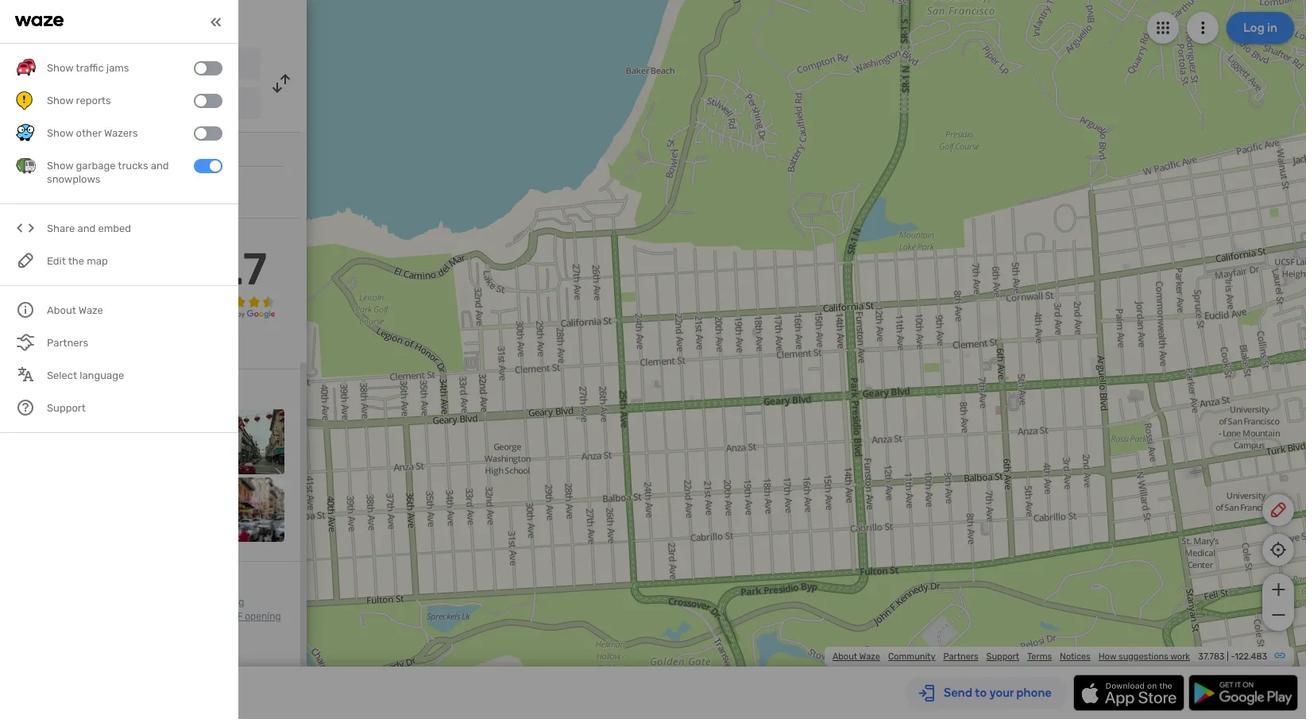 Task type: describe. For each thing, give the bounding box(es) containing it.
review summary
[[16, 230, 104, 244]]

chinatown san francisco, ca, usa
[[58, 98, 223, 111]]

usa
[[204, 99, 223, 110]]

hours
[[16, 626, 41, 637]]

sf for driving
[[200, 597, 211, 608]]

partners link
[[944, 652, 979, 662]]

show
[[16, 341, 44, 355]]

zoom in image
[[1269, 580, 1289, 599]]

san inside button
[[58, 58, 78, 72]]

san francisco button
[[46, 48, 261, 79]]

chinatown, sf opening hours link
[[16, 611, 281, 637]]

image 2 of chinatown, sf image
[[84, 409, 149, 474]]

share and embed
[[47, 223, 131, 235]]

current location image
[[16, 54, 35, 73]]

partners
[[944, 652, 979, 662]]

opening
[[245, 611, 281, 622]]

chinatown, sf opening hours
[[16, 611, 281, 637]]

san francisco
[[58, 58, 131, 72]]

|
[[1227, 652, 1229, 662]]

37.783
[[1199, 652, 1225, 662]]

embed
[[98, 223, 131, 235]]

code image
[[16, 219, 36, 239]]

americanchinatown.com link
[[48, 185, 176, 199]]

5 4 3 2 1
[[16, 251, 23, 316]]

8 photos
[[16, 386, 62, 399]]

pencil image
[[1269, 501, 1288, 520]]

francisco
[[81, 58, 131, 72]]

driving directions
[[95, 13, 212, 30]]

chinatown, for driving
[[147, 597, 198, 608]]

directions inside chinatown, sf driving directions
[[16, 611, 60, 622]]

chinatown, sf driving directions link
[[16, 597, 244, 622]]

and
[[77, 223, 96, 235]]

3
[[16, 277, 23, 290]]

zoom out image
[[1269, 606, 1289, 625]]

notices
[[1060, 652, 1091, 662]]

community link
[[889, 652, 936, 662]]

0 vertical spatial directions
[[146, 13, 212, 30]]

terms link
[[1028, 652, 1052, 662]]

2
[[16, 290, 22, 303]]

suggestions
[[1119, 652, 1169, 662]]



Task type: locate. For each thing, give the bounding box(es) containing it.
chinatown, sf driving directions
[[16, 597, 244, 622]]

support
[[987, 652, 1020, 662]]

1 horizontal spatial sf
[[231, 611, 243, 622]]

122.483
[[1235, 652, 1268, 662]]

about waze link
[[833, 652, 881, 662]]

san inside chinatown san francisco, ca, usa
[[120, 99, 137, 110]]

1 vertical spatial sf
[[231, 611, 243, 622]]

photos
[[26, 386, 62, 399]]

location image
[[16, 94, 35, 113]]

share and embed link
[[16, 213, 223, 245]]

san left francisco,
[[120, 99, 137, 110]]

1 horizontal spatial directions
[[146, 13, 212, 30]]

waze
[[860, 652, 881, 662]]

chinatown,
[[147, 597, 198, 608], [179, 611, 229, 622]]

americanchinatown.com
[[48, 185, 176, 199]]

directions up hours
[[16, 611, 60, 622]]

san left francisco
[[58, 58, 78, 72]]

directions up 'san francisco' button
[[146, 13, 212, 30]]

37.783 | -122.483
[[1199, 652, 1268, 662]]

chinatown
[[58, 98, 114, 111]]

sf inside chinatown, sf opening hours
[[231, 611, 243, 622]]

1 horizontal spatial san
[[120, 99, 137, 110]]

1 vertical spatial san
[[120, 99, 137, 110]]

review
[[16, 230, 53, 244]]

terms
[[1028, 652, 1052, 662]]

about
[[833, 652, 858, 662]]

san
[[58, 58, 78, 72], [120, 99, 137, 110]]

sf
[[200, 597, 211, 608], [231, 611, 243, 622]]

how
[[1099, 652, 1117, 662]]

chinatown, for opening
[[179, 611, 229, 622]]

-
[[1232, 652, 1235, 662]]

work
[[1171, 652, 1191, 662]]

0 vertical spatial sf
[[200, 597, 211, 608]]

summary
[[55, 230, 104, 244]]

sf inside chinatown, sf driving directions
[[200, 597, 211, 608]]

share
[[47, 223, 75, 235]]

francisco,
[[139, 99, 184, 110]]

driving
[[214, 597, 244, 608]]

reviews
[[47, 341, 87, 355]]

5
[[16, 251, 23, 265]]

4.7
[[204, 243, 267, 296]]

support link
[[987, 652, 1020, 662]]

notices link
[[1060, 652, 1091, 662]]

0 horizontal spatial san
[[58, 58, 78, 72]]

community
[[889, 652, 936, 662]]

sf left driving
[[200, 597, 211, 608]]

image 1 of chinatown, sf image
[[16, 409, 81, 474]]

about waze community partners support terms notices how suggestions work
[[833, 652, 1191, 662]]

0 horizontal spatial sf
[[200, 597, 211, 608]]

directions
[[146, 13, 212, 30], [16, 611, 60, 622]]

sf for opening
[[231, 611, 243, 622]]

ca,
[[187, 99, 202, 110]]

0 vertical spatial chinatown,
[[147, 597, 198, 608]]

4
[[16, 264, 23, 278]]

0 vertical spatial san
[[58, 58, 78, 72]]

1 vertical spatial directions
[[16, 611, 60, 622]]

link image
[[1274, 649, 1287, 662]]

1 vertical spatial chinatown,
[[179, 611, 229, 622]]

8
[[16, 386, 23, 399]]

0 horizontal spatial directions
[[16, 611, 60, 622]]

how suggestions work link
[[1099, 652, 1191, 662]]

chinatown, inside chinatown, sf driving directions
[[147, 597, 198, 608]]

chinatown, inside chinatown, sf opening hours
[[179, 611, 229, 622]]

sf down driving
[[231, 611, 243, 622]]

image 3 of chinatown, sf image
[[152, 409, 217, 474]]

image 4 of chinatown, sf image
[[220, 409, 285, 474]]

chinatown, up chinatown, sf opening hours link
[[147, 597, 198, 608]]

show reviews
[[16, 341, 87, 355]]

1
[[16, 302, 21, 316]]

driving
[[95, 13, 143, 30]]

chinatown, down driving
[[179, 611, 229, 622]]

image 8 of chinatown, sf image
[[220, 477, 285, 542]]



Task type: vqa. For each thing, say whether or not it's contained in the screenshot.
4.7
yes



